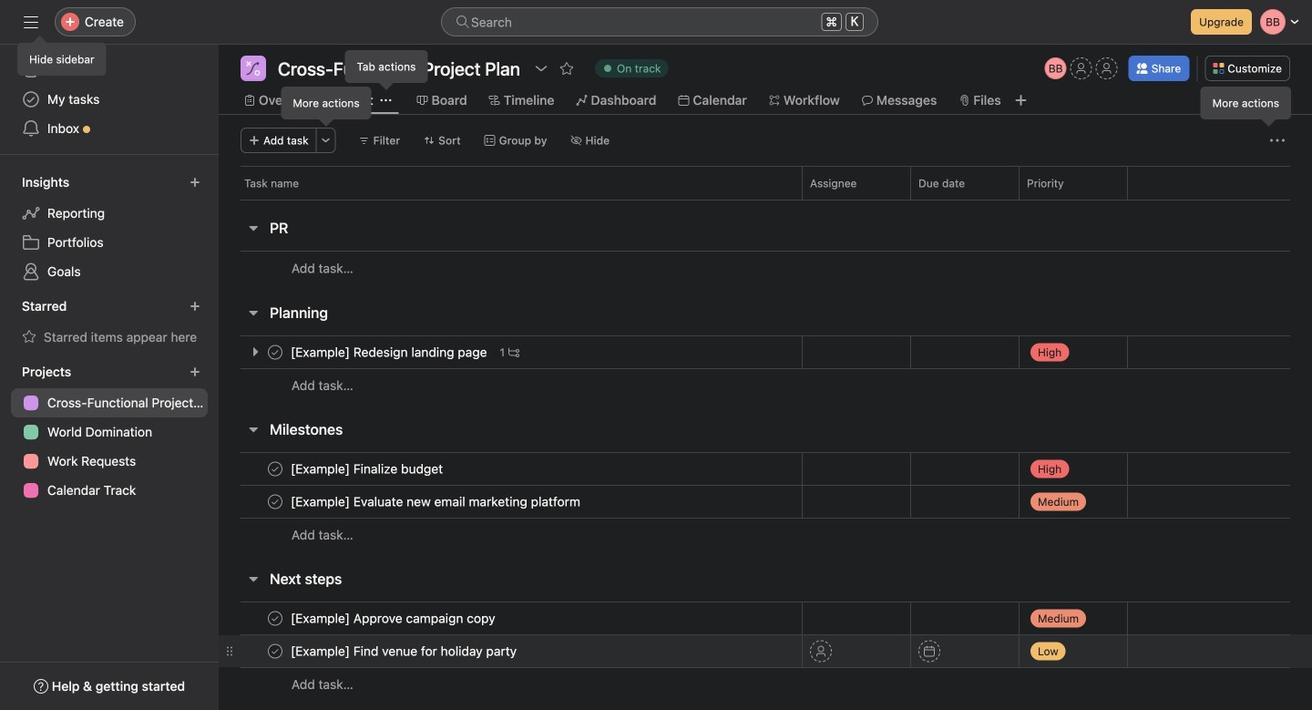 Task type: vqa. For each thing, say whether or not it's contained in the screenshot.
Mark complete image in [Example] Finalize budget 'cell'
yes



Task type: describe. For each thing, give the bounding box(es) containing it.
add items to starred image
[[190, 301, 201, 312]]

show options image
[[534, 61, 549, 76]]

starred element
[[0, 290, 219, 356]]

projects element
[[0, 356, 219, 509]]

expand subtask list for the task [example] redesign landing page image
[[248, 345, 263, 359]]

task name text field for [example] finalize budget cell
[[287, 460, 449, 478]]

mark complete checkbox for header next steps tree grid
[[264, 608, 286, 630]]

add to starred image
[[560, 61, 574, 76]]

more actions image
[[1271, 133, 1285, 148]]

mark complete image
[[264, 458, 286, 480]]

1 collapse task list for this group image from the top
[[246, 221, 261, 235]]

tooltip up 'tab actions' icon
[[346, 51, 427, 88]]

header planning tree grid
[[219, 336, 1313, 402]]

collapse task list for this group image for mark complete checkbox within [example] finalize budget cell
[[246, 422, 261, 437]]

[example] redesign landing page cell
[[219, 336, 802, 369]]

2 collapse task list for this group image from the top
[[246, 305, 261, 320]]

mark complete image for mark complete option inside the [example] redesign landing page cell
[[264, 341, 286, 363]]

header next steps tree grid
[[219, 602, 1313, 701]]

mark complete image for mark complete option within [example] evaluate new email marketing platform cell
[[264, 491, 286, 513]]

tooltip down hide sidebar icon
[[18, 38, 105, 75]]

global element
[[0, 45, 219, 154]]

[example] find venue for holiday party cell
[[219, 635, 802, 668]]

mark complete image for mark complete checkbox inside the [example] find venue for holiday party cell
[[264, 640, 286, 662]]

[example] evaluate new email marketing platform cell
[[219, 485, 802, 519]]

task name text field for mark complete checkbox in the the [example] approve campaign copy cell
[[287, 609, 501, 628]]

line_and_symbols image
[[246, 61, 261, 76]]

add tab image
[[1014, 93, 1029, 108]]



Task type: locate. For each thing, give the bounding box(es) containing it.
collapse task list for this group image
[[246, 422, 261, 437], [246, 572, 261, 586]]

2 vertical spatial mark complete checkbox
[[264, 640, 286, 662]]

2 collapse task list for this group image from the top
[[246, 572, 261, 586]]

task name text field inside [example] find venue for holiday party cell
[[287, 642, 523, 661]]

1 subtask image
[[509, 347, 520, 358]]

mark complete image
[[264, 341, 286, 363], [264, 491, 286, 513], [264, 608, 286, 630], [264, 640, 286, 662]]

task name text field for [example] evaluate new email marketing platform cell
[[287, 493, 586, 511]]

mark complete image inside [example] evaluate new email marketing platform cell
[[264, 491, 286, 513]]

1 mark complete image from the top
[[264, 341, 286, 363]]

new project or portfolio image
[[190, 367, 201, 377]]

mark complete checkbox inside [example] finalize budget cell
[[264, 458, 286, 480]]

mark complete image inside the [example] approve campaign copy cell
[[264, 608, 286, 630]]

mark complete image inside [example] find venue for holiday party cell
[[264, 640, 286, 662]]

tooltip up more actions image
[[1202, 88, 1291, 124]]

task name text field inside [example] finalize budget cell
[[287, 460, 449, 478]]

insights element
[[0, 166, 219, 290]]

tab actions image
[[381, 95, 392, 106]]

1 vertical spatial mark complete checkbox
[[264, 491, 286, 513]]

mark complete checkbox inside [example] evaluate new email marketing platform cell
[[264, 491, 286, 513]]

Search tasks, projects, and more text field
[[441, 7, 879, 36]]

0 vertical spatial collapse task list for this group image
[[246, 422, 261, 437]]

mark complete checkbox for header milestones tree grid
[[264, 458, 286, 480]]

task name text field for mark complete checkbox inside the [example] find venue for holiday party cell
[[287, 642, 523, 661]]

header milestones tree grid
[[219, 452, 1313, 552]]

0 vertical spatial mark complete checkbox
[[264, 458, 286, 480]]

row
[[219, 166, 1313, 200], [241, 199, 1291, 201], [219, 251, 1313, 285], [219, 336, 1313, 369], [219, 368, 1313, 402], [219, 452, 1313, 486], [219, 485, 1313, 519], [219, 518, 1313, 552], [219, 602, 1313, 635], [219, 635, 1313, 668], [219, 667, 1313, 701]]

collapse task list for this group image for mark complete checkbox in the the [example] approve campaign copy cell
[[246, 572, 261, 586]]

1 task name text field from the top
[[287, 343, 493, 361]]

manage project members image
[[1045, 57, 1067, 79]]

mark complete checkbox right expand subtask list for the task [example] redesign landing page icon
[[264, 341, 286, 363]]

Task name text field
[[287, 343, 493, 361], [287, 609, 501, 628], [287, 642, 523, 661]]

3 mark complete checkbox from the top
[[264, 640, 286, 662]]

[example] finalize budget cell
[[219, 452, 802, 486]]

1 vertical spatial task name text field
[[287, 609, 501, 628]]

1 task name text field from the top
[[287, 460, 449, 478]]

mark complete checkbox down mark complete icon
[[264, 491, 286, 513]]

0 vertical spatial collapse task list for this group image
[[246, 221, 261, 235]]

3 mark complete image from the top
[[264, 608, 286, 630]]

1 vertical spatial mark complete checkbox
[[264, 608, 286, 630]]

2 mark complete checkbox from the top
[[264, 608, 286, 630]]

0 vertical spatial task name text field
[[287, 460, 449, 478]]

None text field
[[274, 56, 525, 81]]

2 vertical spatial task name text field
[[287, 642, 523, 661]]

0 vertical spatial task name text field
[[287, 343, 493, 361]]

2 task name text field from the top
[[287, 609, 501, 628]]

0 vertical spatial mark complete checkbox
[[264, 341, 286, 363]]

1 mark complete checkbox from the top
[[264, 458, 286, 480]]

1 mark complete checkbox from the top
[[264, 341, 286, 363]]

task name text field inside [example] evaluate new email marketing platform cell
[[287, 493, 586, 511]]

2 mark complete image from the top
[[264, 491, 286, 513]]

Task name text field
[[287, 460, 449, 478], [287, 493, 586, 511]]

mark complete checkbox inside [example] find venue for holiday party cell
[[264, 640, 286, 662]]

mark complete image for mark complete checkbox in the the [example] approve campaign copy cell
[[264, 608, 286, 630]]

mark complete checkbox inside the [example] approve campaign copy cell
[[264, 608, 286, 630]]

Mark complete checkbox
[[264, 341, 286, 363], [264, 491, 286, 513]]

2 mark complete checkbox from the top
[[264, 491, 286, 513]]

Mark complete checkbox
[[264, 458, 286, 480], [264, 608, 286, 630], [264, 640, 286, 662]]

collapse task list for this group image
[[246, 221, 261, 235], [246, 305, 261, 320]]

3 task name text field from the top
[[287, 642, 523, 661]]

1 vertical spatial collapse task list for this group image
[[246, 305, 261, 320]]

tooltip up more actions icon
[[282, 88, 371, 124]]

hide sidebar image
[[24, 15, 38, 29]]

more actions image
[[321, 135, 332, 146]]

task name text field inside [example] redesign landing page cell
[[287, 343, 493, 361]]

task name text field inside the [example] approve campaign copy cell
[[287, 609, 501, 628]]

1 collapse task list for this group image from the top
[[246, 422, 261, 437]]

[example] approve campaign copy cell
[[219, 602, 802, 635]]

mark complete checkbox inside [example] redesign landing page cell
[[264, 341, 286, 363]]

tooltip
[[18, 38, 105, 75], [346, 51, 427, 88], [282, 88, 371, 124], [1202, 88, 1291, 124]]

new insights image
[[190, 177, 201, 188]]

1 vertical spatial task name text field
[[287, 493, 586, 511]]

1 vertical spatial collapse task list for this group image
[[246, 572, 261, 586]]

None field
[[441, 7, 879, 36]]

2 task name text field from the top
[[287, 493, 586, 511]]

4 mark complete image from the top
[[264, 640, 286, 662]]



